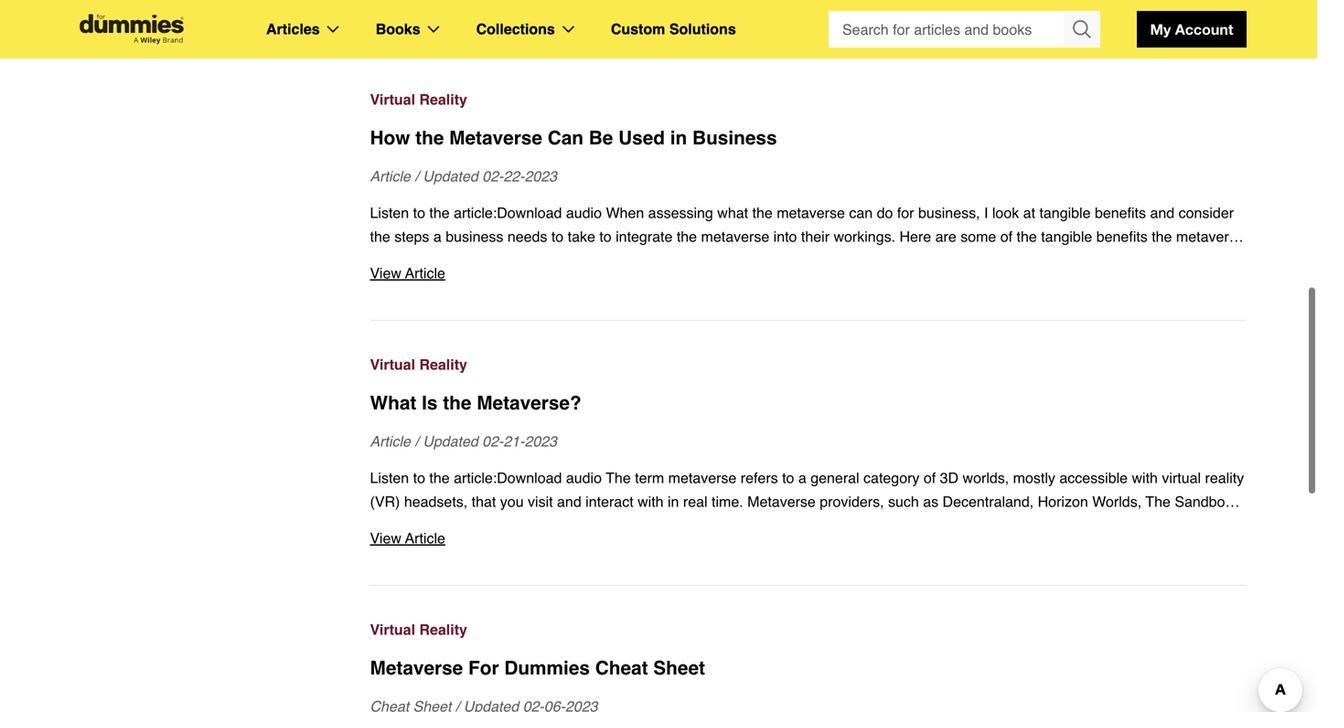 Task type: vqa. For each thing, say whether or not it's contained in the screenshot.
the Can
yes



Task type: locate. For each thing, give the bounding box(es) containing it.
Search for articles and books text field
[[829, 11, 1066, 48]]

1 view article from the top
[[370, 265, 446, 282]]

my account
[[1151, 21, 1234, 38]]

updated
[[423, 168, 478, 185], [423, 433, 478, 450]]

1 / from the top
[[415, 168, 419, 185]]

1 vertical spatial /
[[415, 433, 419, 450]]

1 02- from the top
[[482, 168, 504, 185]]

2 view article link from the top
[[370, 527, 1247, 551]]

0 vertical spatial 2023
[[525, 168, 557, 185]]

2023
[[525, 168, 557, 185], [525, 433, 557, 450]]

updated down is on the bottom left of page
[[423, 433, 478, 450]]

2 02- from the top
[[482, 433, 504, 450]]

2 view article from the top
[[370, 530, 446, 547]]

view article for what
[[370, 530, 446, 547]]

article
[[370, 168, 411, 185], [405, 265, 446, 282], [370, 433, 411, 450], [405, 530, 446, 547]]

02- down how the metaverse can be used in business
[[482, 168, 504, 185]]

2 virtual reality from the top
[[370, 356, 468, 373]]

1 vertical spatial 02-
[[482, 433, 504, 450]]

1 vertical spatial 2023
[[525, 433, 557, 450]]

virtual reality
[[370, 91, 468, 108], [370, 356, 468, 373], [370, 622, 468, 639]]

2 updated from the top
[[423, 433, 478, 450]]

close this dialog image
[[1290, 639, 1308, 657]]

article / updated 02-22-2023
[[370, 168, 557, 185]]

3 virtual reality link from the top
[[370, 619, 1247, 642]]

1 2023 from the top
[[525, 168, 557, 185]]

group
[[829, 11, 1101, 48]]

1 updated from the top
[[423, 168, 478, 185]]

view
[[370, 265, 402, 282], [370, 530, 402, 547]]

1 vertical spatial the
[[443, 393, 472, 415]]

2 vertical spatial virtual reality link
[[370, 619, 1247, 642]]

0 vertical spatial view article link
[[370, 262, 1247, 285]]

2 reality from the top
[[419, 356, 468, 373]]

solutions
[[670, 21, 736, 38]]

article / updated 02-21-2023
[[370, 433, 557, 450]]

the right is on the bottom left of page
[[443, 393, 472, 415]]

1 vertical spatial updated
[[423, 433, 478, 450]]

virtual reality link
[[370, 88, 1247, 112], [370, 353, 1247, 377], [370, 619, 1247, 642]]

0 vertical spatial virtual reality
[[370, 91, 468, 108]]

reality for the
[[419, 91, 468, 108]]

metaverse?
[[477, 393, 582, 415]]

1 reality from the top
[[419, 91, 468, 108]]

1 view from the top
[[370, 265, 402, 282]]

2 virtual reality link from the top
[[370, 353, 1247, 377]]

21-
[[504, 433, 525, 450]]

reality
[[419, 91, 468, 108], [419, 356, 468, 373], [419, 622, 468, 639]]

dummies
[[504, 658, 590, 680]]

cheat
[[595, 658, 648, 680]]

account
[[1176, 21, 1234, 38]]

virtual reality for what
[[370, 356, 468, 373]]

updated left 22- at the top of page
[[423, 168, 478, 185]]

0 vertical spatial updated
[[423, 168, 478, 185]]

1 vertical spatial virtual reality link
[[370, 353, 1247, 377]]

how the metaverse can be used in business
[[370, 127, 777, 149]]

2 vertical spatial reality
[[419, 622, 468, 639]]

3 reality from the top
[[419, 622, 468, 639]]

open book categories image
[[428, 26, 440, 33]]

0 vertical spatial metaverse
[[449, 127, 543, 149]]

/
[[415, 168, 419, 185], [415, 433, 419, 450]]

3 virtual reality from the top
[[370, 622, 468, 639]]

/ for the
[[415, 168, 419, 185]]

2023 down can
[[525, 168, 557, 185]]

virtual reality for metaverse
[[370, 622, 468, 639]]

view article link
[[370, 262, 1247, 285], [370, 527, 1247, 551]]

metaverse left the for
[[370, 658, 463, 680]]

2 2023 from the top
[[525, 433, 557, 450]]

metaverse
[[449, 127, 543, 149], [370, 658, 463, 680]]

2 virtual from the top
[[370, 356, 415, 373]]

0 vertical spatial reality
[[419, 91, 468, 108]]

1 vertical spatial virtual reality
[[370, 356, 468, 373]]

the
[[416, 127, 444, 149], [443, 393, 472, 415]]

3 virtual from the top
[[370, 622, 415, 639]]

2 vertical spatial virtual
[[370, 622, 415, 639]]

virtual reality link up how the metaverse can be used in business link
[[370, 88, 1247, 112]]

1 vertical spatial reality
[[419, 356, 468, 373]]

metaverse up 22- at the top of page
[[449, 127, 543, 149]]

virtual reality link up the metaverse for dummies cheat sheet link
[[370, 619, 1247, 642]]

0 vertical spatial the
[[416, 127, 444, 149]]

0 vertical spatial 02-
[[482, 168, 504, 185]]

virtual reality link for metaverse for dummies cheat sheet
[[370, 619, 1247, 642]]

1 vertical spatial virtual
[[370, 356, 415, 373]]

what is the metaverse?
[[370, 393, 582, 415]]

1 virtual from the top
[[370, 91, 415, 108]]

what is the metaverse? link
[[370, 390, 1247, 417]]

view article
[[370, 265, 446, 282], [370, 530, 446, 547]]

be
[[589, 127, 613, 149]]

virtual for how
[[370, 91, 415, 108]]

0 vertical spatial view
[[370, 265, 402, 282]]

0 vertical spatial view article
[[370, 265, 446, 282]]

2 view from the top
[[370, 530, 402, 547]]

1 vertical spatial view
[[370, 530, 402, 547]]

view article link for what is the metaverse?
[[370, 527, 1247, 551]]

custom
[[611, 21, 666, 38]]

1 vertical spatial view article link
[[370, 527, 1247, 551]]

virtual reality link up "what is the metaverse?" link at bottom
[[370, 353, 1247, 377]]

02-
[[482, 168, 504, 185], [482, 433, 504, 450]]

2 vertical spatial virtual reality
[[370, 622, 468, 639]]

1 vertical spatial metaverse
[[370, 658, 463, 680]]

2023 down metaverse? at left
[[525, 433, 557, 450]]

1 virtual reality from the top
[[370, 91, 468, 108]]

0 vertical spatial virtual
[[370, 91, 415, 108]]

1 vertical spatial view article
[[370, 530, 446, 547]]

can
[[548, 127, 584, 149]]

virtual
[[370, 91, 415, 108], [370, 356, 415, 373], [370, 622, 415, 639]]

how the metaverse can be used in business link
[[370, 124, 1247, 152]]

logo image
[[70, 14, 193, 44]]

sheet
[[654, 658, 705, 680]]

2 / from the top
[[415, 433, 419, 450]]

02- down what is the metaverse? at the bottom left of page
[[482, 433, 504, 450]]

the right how
[[416, 127, 444, 149]]

1 view article link from the top
[[370, 262, 1247, 285]]

1 virtual reality link from the top
[[370, 88, 1247, 112]]

0 vertical spatial /
[[415, 168, 419, 185]]

0 vertical spatial virtual reality link
[[370, 88, 1247, 112]]



Task type: describe. For each thing, give the bounding box(es) containing it.
books
[[376, 21, 421, 38]]

22-
[[504, 168, 525, 185]]

view article link for how the metaverse can be used in business
[[370, 262, 1247, 285]]

virtual reality link for what is the metaverse?
[[370, 353, 1247, 377]]

updated for the
[[423, 433, 478, 450]]

metaverse for dummies cheat sheet
[[370, 658, 705, 680]]

collections
[[476, 21, 555, 38]]

custom solutions
[[611, 21, 736, 38]]

virtual reality link for how the metaverse can be used in business
[[370, 88, 1247, 112]]

metaverse for dummies cheat sheet link
[[370, 655, 1247, 683]]

reality for is
[[419, 356, 468, 373]]

virtual for metaverse
[[370, 622, 415, 639]]

metaverse inside how the metaverse can be used in business link
[[449, 127, 543, 149]]

my
[[1151, 21, 1172, 38]]

metaverse inside the metaverse for dummies cheat sheet link
[[370, 658, 463, 680]]

view for what is the metaverse?
[[370, 530, 402, 547]]

02- for metaverse
[[482, 168, 504, 185]]

2023 for metaverse?
[[525, 433, 557, 450]]

for
[[469, 658, 499, 680]]

open article categories image
[[327, 26, 339, 33]]

is
[[422, 393, 438, 415]]

updated for metaverse
[[423, 168, 478, 185]]

virtual for what
[[370, 356, 415, 373]]

02- for the
[[482, 433, 504, 450]]

virtual reality for how
[[370, 91, 468, 108]]

articles
[[266, 21, 320, 38]]

custom solutions link
[[611, 17, 736, 41]]

my account link
[[1137, 11, 1247, 48]]

reality for for
[[419, 622, 468, 639]]

view article for how
[[370, 265, 446, 282]]

used
[[619, 127, 665, 149]]

open collections list image
[[563, 26, 574, 33]]

how
[[370, 127, 410, 149]]

in
[[670, 127, 687, 149]]

view for how the metaverse can be used in business
[[370, 265, 402, 282]]

what
[[370, 393, 417, 415]]

business
[[693, 127, 777, 149]]

/ for is
[[415, 433, 419, 450]]

2023 for can
[[525, 168, 557, 185]]



